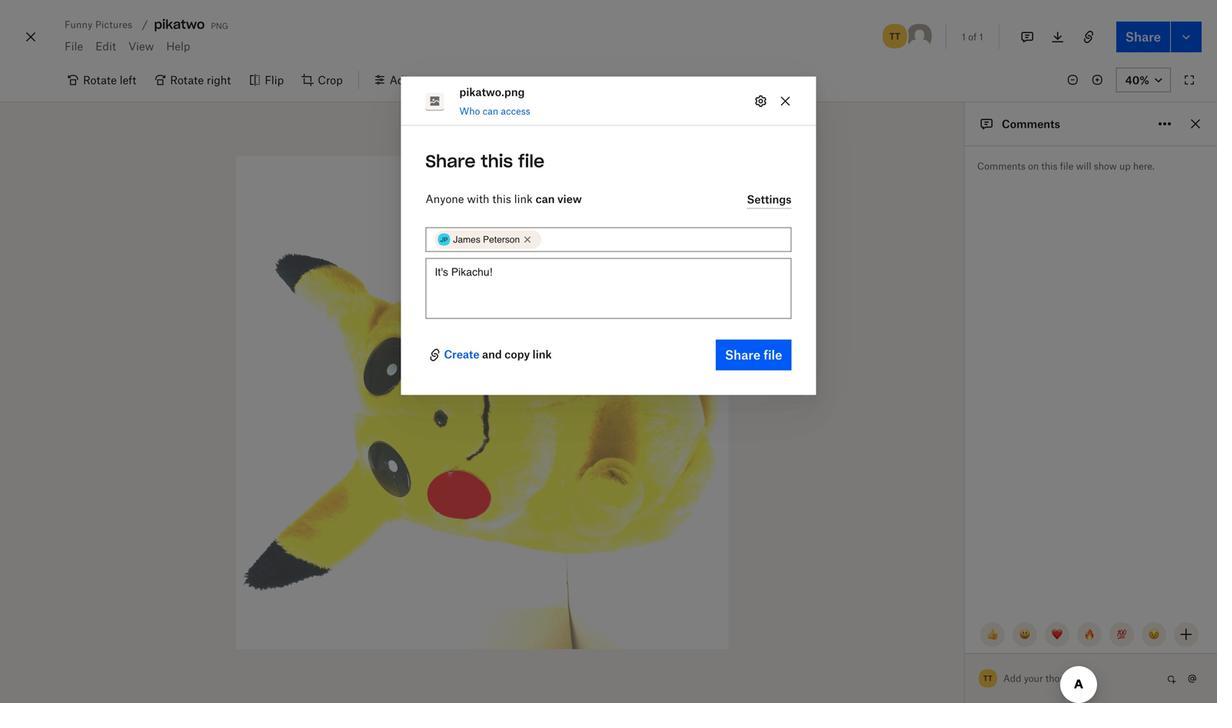 Task type: locate. For each thing, give the bounding box(es) containing it.
link right copy
[[533, 348, 552, 361]]

/ pikatwo png
[[142, 17, 228, 32]]

link for copy
[[533, 348, 552, 361]]

this right on
[[1042, 160, 1058, 172]]

share for share this file
[[426, 150, 476, 172]]

terry turtle image
[[881, 22, 909, 50]]

2 vertical spatial share
[[725, 347, 761, 362]]

your
[[1024, 673, 1044, 684]]

1 1 from the left
[[962, 31, 966, 43]]

1 horizontal spatial 1
[[980, 31, 984, 43]]

this
[[481, 150, 513, 172], [1042, 160, 1058, 172], [493, 192, 511, 205]]

😃 button
[[1013, 622, 1038, 647]]

file inside button
[[764, 347, 783, 362]]

share
[[1126, 29, 1161, 44], [426, 150, 476, 172], [725, 347, 761, 362]]

png
[[211, 18, 228, 31]]

maria williams image
[[906, 22, 934, 50]]

jp james peterson
[[440, 234, 520, 245]]

1 vertical spatial comments
[[978, 160, 1026, 172]]

comments left on
[[978, 160, 1026, 172]]

show
[[1094, 160, 1117, 172]]

share for share file
[[725, 347, 761, 362]]

share for share
[[1126, 29, 1161, 44]]

add your thoughts image
[[1004, 670, 1150, 687]]

👍 button
[[981, 622, 1005, 647]]

😣
[[1149, 628, 1160, 641]]

pikatwo
[[154, 17, 205, 32]]

share file
[[725, 347, 783, 362]]

can left the view
[[536, 192, 555, 205]]

0 vertical spatial share
[[1126, 29, 1161, 44]]

None text field
[[545, 231, 783, 248]]

0 horizontal spatial can
[[483, 105, 499, 117]]

add
[[1004, 673, 1022, 684]]

0 vertical spatial link
[[514, 192, 533, 205]]

james
[[453, 234, 481, 245]]

who
[[460, 105, 480, 117]]

can
[[483, 105, 499, 117], [536, 192, 555, 205]]

file
[[518, 150, 545, 172], [1061, 160, 1074, 172], [764, 347, 783, 362]]

😃
[[1020, 628, 1031, 641]]

😣 button
[[1142, 622, 1167, 647]]

create and copy link
[[444, 348, 552, 361]]

comments for comments on this file will show up here.
[[978, 160, 1026, 172]]

who can access link
[[460, 105, 531, 117]]

up
[[1120, 160, 1131, 172]]

1 horizontal spatial file
[[764, 347, 783, 362]]

Add your thoughts text field
[[1004, 666, 1162, 691]]

1 vertical spatial link
[[533, 348, 552, 361]]

0 vertical spatial can
[[483, 105, 499, 117]]

0 vertical spatial comments
[[1002, 117, 1061, 130]]

link
[[514, 192, 533, 205], [533, 348, 552, 361]]

1 vertical spatial can
[[536, 192, 555, 205]]

1 horizontal spatial share
[[725, 347, 761, 362]]

1 vertical spatial share
[[426, 150, 476, 172]]

1
[[962, 31, 966, 43], [980, 31, 984, 43]]

0 horizontal spatial share
[[426, 150, 476, 172]]

pikatwo.png who can access
[[460, 85, 531, 117]]

can inside the pikatwo.png who can access
[[483, 105, 499, 117]]

comments
[[1002, 117, 1061, 130], [978, 160, 1026, 172]]

can down pikatwo.png
[[483, 105, 499, 117]]

this right the with
[[493, 192, 511, 205]]

with
[[467, 192, 490, 205]]

0 horizontal spatial file
[[518, 150, 545, 172]]

1 left of
[[962, 31, 966, 43]]

0 horizontal spatial 1
[[962, 31, 966, 43]]

sharing modal dialog
[[401, 76, 816, 518]]

comments up on
[[1002, 117, 1061, 130]]

view
[[558, 192, 582, 205]]

add your thoughts
[[1004, 673, 1085, 684]]

peterson
[[483, 234, 520, 245]]

1 right of
[[980, 31, 984, 43]]

link right the with
[[514, 192, 533, 205]]

2 horizontal spatial share
[[1126, 29, 1161, 44]]



Task type: describe. For each thing, give the bounding box(es) containing it.
comments on this file will show up here.
[[978, 160, 1155, 172]]

none text field inside sharing modal 'dialog'
[[545, 231, 783, 248]]

close image
[[22, 25, 40, 49]]

and
[[482, 348, 502, 361]]

Add a note (optional) text field
[[426, 258, 792, 319]]

anyone with this link can view
[[426, 192, 582, 205]]

share button
[[1117, 22, 1171, 52]]

share this file
[[426, 150, 545, 172]]

1 of 1
[[962, 31, 984, 43]]

thoughts
[[1046, 673, 1085, 684]]

here.
[[1134, 160, 1155, 172]]

anyone
[[426, 192, 464, 205]]

jp
[[440, 236, 448, 243]]

copy
[[505, 348, 530, 361]]

🔥
[[1085, 628, 1095, 641]]

/
[[142, 18, 148, 31]]

will
[[1077, 160, 1092, 172]]

create link
[[444, 346, 480, 364]]

share file button
[[716, 340, 792, 370]]

🔥 button
[[1078, 622, 1102, 647]]

access
[[501, 105, 531, 117]]

link for this
[[514, 192, 533, 205]]

this up anyone with this link can view
[[481, 150, 513, 172]]

settings
[[747, 193, 792, 206]]

create
[[444, 348, 480, 361]]

pikatwo.png
[[460, 85, 525, 98]]

of
[[969, 31, 977, 43]]

this for comments on this file will show up here.
[[1042, 160, 1058, 172]]

comments for comments
[[1002, 117, 1061, 130]]

2 1 from the left
[[980, 31, 984, 43]]

👍
[[988, 628, 998, 641]]

❤️ button
[[1045, 622, 1070, 647]]

on
[[1028, 160, 1039, 172]]

💯 button
[[1110, 622, 1135, 647]]

2 horizontal spatial file
[[1061, 160, 1074, 172]]

1 horizontal spatial can
[[536, 192, 555, 205]]

close right sidebar image
[[1187, 115, 1205, 133]]

settings button
[[747, 190, 792, 209]]

💯
[[1117, 628, 1128, 641]]

this for anyone with this link can view
[[493, 192, 511, 205]]

❤️
[[1052, 628, 1063, 641]]



Task type: vqa. For each thing, say whether or not it's contained in the screenshot.
first 1 from the left
yes



